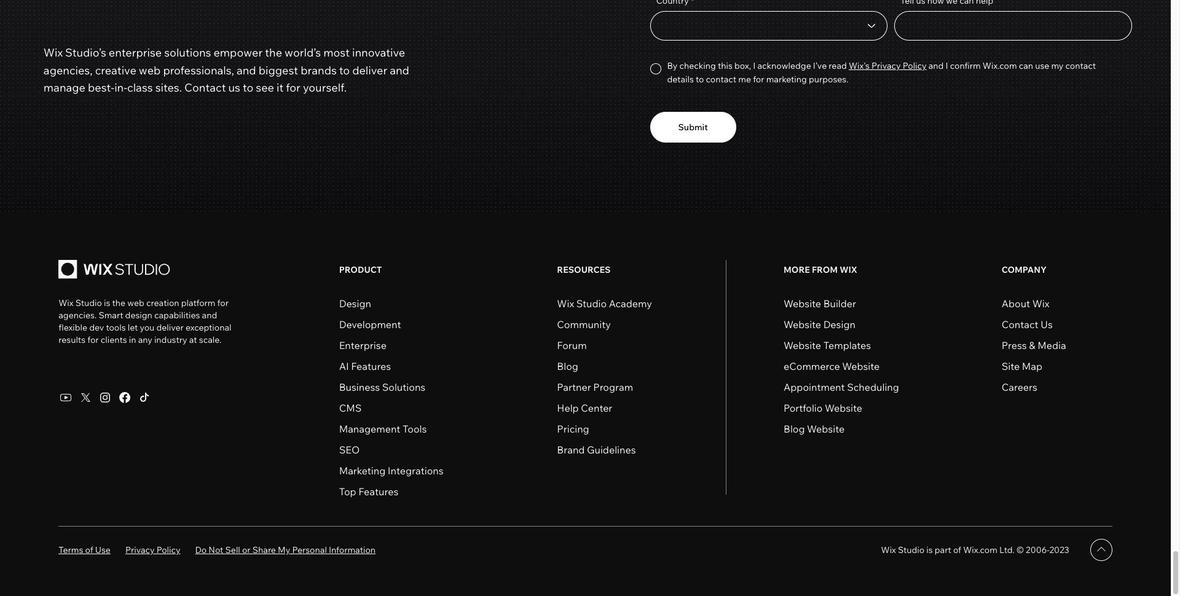Task type: describe. For each thing, give the bounding box(es) containing it.
deliver inside wix studio's enterprise solutions empower the world's most innovative agencies, creative web professionals, and biggest brands to deliver and manage best-in-class sites. contact us to see it for yourself.
[[352, 63, 388, 77]]

by
[[668, 60, 678, 71]]

not
[[209, 545, 224, 556]]

more
[[784, 265, 810, 276]]

privacy policy link
[[125, 545, 181, 556]]

2023
[[1050, 545, 1070, 556]]

acknowledge
[[758, 60, 812, 71]]

website down appointment scheduling
[[825, 402, 863, 415]]

back to top image
[[1094, 543, 1110, 559]]

deliver inside wix studio is the web creation platform for agencies. smart design capabilities and flexible dev tools let you deliver exceptional results for clients in any industry  at scale.
[[157, 322, 184, 333]]

in
[[129, 335, 136, 346]]

most
[[324, 45, 350, 59]]

more from wix
[[784, 265, 858, 276]]

academy
[[609, 298, 652, 310]]

smart
[[99, 310, 123, 321]]

company
[[1002, 265, 1047, 276]]

top features
[[339, 486, 399, 498]]

my
[[278, 545, 290, 556]]

design
[[125, 310, 152, 321]]

website design
[[784, 319, 856, 331]]

details
[[668, 74, 694, 85]]

results
[[59, 335, 86, 346]]

seo
[[339, 444, 360, 456]]

contact us
[[1002, 319, 1053, 331]]

clients
[[101, 335, 127, 346]]

wix studio is the web creation platform for agencies. smart design capabilities and flexible dev tools let you deliver exceptional results for clients in any industry  at scale.
[[59, 298, 232, 346]]

about
[[1002, 298, 1031, 310]]

2006-
[[1026, 545, 1050, 556]]

help center link
[[557, 398, 613, 419]]

guidelines
[[587, 444, 636, 456]]

center
[[581, 402, 613, 415]]

creation
[[146, 298, 179, 309]]

professionals,
[[163, 63, 234, 77]]

community
[[557, 319, 611, 331]]

yourself.
[[303, 81, 347, 95]]

0 vertical spatial design
[[339, 298, 371, 310]]

1 horizontal spatial policy
[[903, 60, 927, 71]]

read
[[829, 60, 847, 71]]

business
[[339, 381, 380, 394]]

business solutions
[[339, 381, 426, 394]]

privacy policy
[[125, 545, 181, 556]]

us
[[228, 81, 240, 95]]

terms of use
[[59, 545, 111, 556]]

creative
[[95, 63, 136, 77]]

careers link
[[1002, 377, 1038, 398]]

©
[[1017, 545, 1025, 556]]

world's
[[285, 45, 321, 59]]

submit
[[679, 122, 708, 133]]

manage
[[44, 81, 85, 95]]

1 horizontal spatial design
[[824, 319, 856, 331]]

facebook image
[[118, 391, 132, 405]]

solutions
[[164, 45, 211, 59]]

wix studio academy
[[557, 298, 652, 310]]

website down portfolio website link
[[808, 423, 845, 436]]

wix.com inside more wix studio pages element
[[964, 545, 998, 556]]

0 horizontal spatial to
[[243, 81, 254, 95]]

class
[[127, 81, 153, 95]]

features for ai features
[[351, 360, 391, 373]]

and down empower
[[237, 63, 256, 77]]

portfolio website
[[784, 402, 863, 415]]

development link
[[339, 314, 401, 335]]

do not sell or share my personal information
[[195, 545, 376, 556]]

checking
[[680, 60, 716, 71]]

scheduling
[[848, 381, 900, 394]]

empower
[[214, 45, 263, 59]]

Tell us how we can help text field
[[895, 11, 1133, 40]]

blog for blog
[[557, 360, 579, 373]]

wix for wix studio's enterprise solutions empower the world's most innovative agencies, creative web professionals, and biggest brands to deliver and manage best-in-class sites. contact us to see it for yourself.
[[44, 45, 63, 59]]

website templates
[[784, 340, 872, 352]]

use
[[1036, 60, 1050, 71]]

the inside wix studio's enterprise solutions empower the world's most innovative agencies, creative web professionals, and biggest brands to deliver and manage best-in-class sites. contact us to see it for yourself.
[[265, 45, 282, 59]]

wix for wix studio is part of wix.com ltd. © 2006-2023
[[882, 545, 897, 556]]

blog website link
[[784, 419, 845, 440]]

product
[[339, 265, 382, 276]]

management
[[339, 423, 401, 436]]

appointment scheduling
[[784, 381, 900, 394]]

blog for blog website
[[784, 423, 805, 436]]

website down website builder link
[[784, 319, 822, 331]]

tools
[[403, 423, 427, 436]]

platform
[[181, 298, 216, 309]]

twitter image
[[81, 393, 90, 403]]

site map
[[1002, 360, 1043, 373]]

studio for wix studio academy
[[577, 298, 607, 310]]

1 horizontal spatial to
[[339, 63, 350, 77]]

website builder link
[[784, 293, 857, 314]]

in-
[[114, 81, 127, 95]]

forum
[[557, 340, 587, 352]]

wix up us at the bottom right of the page
[[1033, 298, 1050, 310]]

press
[[1002, 340, 1027, 352]]

is for the
[[104, 298, 110, 309]]

site
[[1002, 360, 1020, 373]]

the inside wix studio is the web creation platform for agencies. smart design capabilities and flexible dev tools let you deliver exceptional results for clients in any industry  at scale.
[[112, 298, 126, 309]]

studio for wix studio is part of wix.com ltd. © 2006-2023
[[899, 545, 925, 556]]

community link
[[557, 314, 611, 335]]

by checking this box, i acknowledge i've read wix's privacy policy
[[668, 60, 927, 71]]

partner program
[[557, 381, 634, 394]]

marketing integrations
[[339, 465, 444, 477]]

management tools link
[[339, 419, 427, 440]]

press & media link
[[1002, 335, 1067, 356]]

and i confirm wix.com can use my contact details to contact me for marketing purposes.
[[668, 60, 1097, 85]]

blog link
[[557, 356, 579, 377]]

use
[[95, 545, 111, 556]]



Task type: locate. For each thing, give the bounding box(es) containing it.
1 vertical spatial contact
[[1002, 319, 1039, 331]]

for
[[753, 74, 765, 85], [286, 81, 301, 95], [217, 298, 229, 309], [87, 335, 99, 346]]

for right it
[[286, 81, 301, 95]]

is for part
[[927, 545, 933, 556]]

policy
[[903, 60, 927, 71], [157, 545, 181, 556]]

1 horizontal spatial i
[[946, 60, 949, 71]]

and down innovative
[[390, 63, 410, 77]]

0 horizontal spatial the
[[112, 298, 126, 309]]

studio up "agencies."
[[75, 298, 102, 309]]

contact right my
[[1066, 60, 1097, 71]]

agencies.
[[59, 310, 97, 321]]

wix.com left can
[[983, 60, 1018, 71]]

ltd.
[[1000, 545, 1015, 556]]

media
[[1038, 340, 1067, 352]]

1 horizontal spatial of
[[954, 545, 962, 556]]

to down the most
[[339, 63, 350, 77]]

management tools
[[339, 423, 427, 436]]

i right 'box,'
[[754, 60, 756, 71]]

0 horizontal spatial contact
[[185, 81, 226, 95]]

you
[[140, 322, 155, 333]]

cms
[[339, 402, 362, 415]]

contact inside more wix studio pages element
[[1002, 319, 1039, 331]]

and inside wix studio is the web creation platform for agencies. smart design capabilities and flexible dev tools let you deliver exceptional results for clients in any industry  at scale.
[[202, 310, 217, 321]]

brand guidelines
[[557, 444, 636, 456]]

industry
[[154, 335, 187, 346]]

2 i from the left
[[946, 60, 949, 71]]

policy right wix's privacy
[[903, 60, 927, 71]]

0 vertical spatial web
[[139, 63, 161, 77]]

forum link
[[557, 335, 587, 356]]

features down "marketing integrations"
[[359, 486, 399, 498]]

0 horizontal spatial contact
[[706, 74, 737, 85]]

i left the confirm
[[946, 60, 949, 71]]

this
[[718, 60, 733, 71]]

for down dev on the bottom left
[[87, 335, 99, 346]]

0 horizontal spatial design
[[339, 298, 371, 310]]

1 horizontal spatial deliver
[[352, 63, 388, 77]]

program
[[594, 381, 634, 394]]

for inside and i confirm wix.com can use my contact details to contact me for marketing purposes.
[[753, 74, 765, 85]]

box,
[[735, 60, 752, 71]]

1 vertical spatial is
[[927, 545, 933, 556]]

partner
[[557, 381, 591, 394]]

scale.
[[199, 335, 222, 346]]

web
[[139, 63, 161, 77], [127, 298, 144, 309]]

the up biggest at the top left of the page
[[265, 45, 282, 59]]

the up "smart"
[[112, 298, 126, 309]]

about wix
[[1002, 298, 1050, 310]]

blog down forum link
[[557, 360, 579, 373]]

design link
[[339, 293, 371, 314]]

contact inside wix studio's enterprise solutions empower the world's most innovative agencies, creative web professionals, and biggest brands to deliver and manage best-in-class sites. contact us to see it for yourself.
[[185, 81, 226, 95]]

map
[[1023, 360, 1043, 373]]

resources
[[557, 265, 611, 276]]

my
[[1052, 60, 1064, 71]]

policy inside more wix studio pages element
[[157, 545, 181, 556]]

solutions
[[382, 381, 426, 394]]

wix up agencies,
[[44, 45, 63, 59]]

wix up "agencies."
[[59, 298, 74, 309]]

for right me
[[753, 74, 765, 85]]

wix for wix studio is the web creation platform for agencies. smart design capabilities and flexible dev tools let you deliver exceptional results for clients in any industry  at scale.
[[59, 298, 74, 309]]

0 vertical spatial wix.com
[[983, 60, 1018, 71]]

1 horizontal spatial the
[[265, 45, 282, 59]]

is
[[104, 298, 110, 309], [927, 545, 933, 556]]

deliver up industry on the left bottom
[[157, 322, 184, 333]]

is left part
[[927, 545, 933, 556]]

studio left part
[[899, 545, 925, 556]]

wix for wix studio academy
[[557, 298, 574, 310]]

pricing
[[557, 423, 590, 436]]

1 horizontal spatial is
[[927, 545, 933, 556]]

policy right privacy
[[157, 545, 181, 556]]

features for top features
[[359, 486, 399, 498]]

tools
[[106, 322, 126, 333]]

studio for wix studio is the web creation platform for agencies. smart design capabilities and flexible dev tools let you deliver exceptional results for clients in any industry  at scale.
[[75, 298, 102, 309]]

confirm
[[951, 60, 981, 71]]

i've
[[814, 60, 827, 71]]

1 i from the left
[[754, 60, 756, 71]]

design down builder
[[824, 319, 856, 331]]

and up exceptional in the bottom left of the page
[[202, 310, 217, 321]]

wix inside wix studio is the web creation platform for agencies. smart design capabilities and flexible dev tools let you deliver exceptional results for clients in any industry  at scale.
[[59, 298, 74, 309]]

website templates link
[[784, 335, 872, 356]]

1 horizontal spatial contact
[[1002, 319, 1039, 331]]

web inside wix studio is the web creation platform for agencies. smart design capabilities and flexible dev tools let you deliver exceptional results for clients in any industry  at scale.
[[127, 298, 144, 309]]

of right part
[[954, 545, 962, 556]]

builder
[[824, 298, 857, 310]]

enterprise
[[339, 340, 387, 352]]

instagram image
[[98, 391, 113, 405]]

top
[[339, 486, 356, 498]]

any
[[138, 335, 152, 346]]

2 of from the left
[[954, 545, 962, 556]]

wix
[[44, 45, 63, 59], [59, 298, 74, 309], [557, 298, 574, 310], [1033, 298, 1050, 310], [882, 545, 897, 556]]

integrations
[[388, 465, 444, 477]]

1 vertical spatial contact
[[706, 74, 737, 85]]

to
[[339, 63, 350, 77], [696, 74, 704, 85], [243, 81, 254, 95]]

youtube image
[[59, 391, 73, 405]]

seo link
[[339, 440, 360, 461]]

0 vertical spatial contact
[[185, 81, 226, 95]]

0 vertical spatial the
[[265, 45, 282, 59]]

0 horizontal spatial i
[[754, 60, 756, 71]]

wix inside wix studio's enterprise solutions empower the world's most innovative agencies, creative web professionals, and biggest brands to deliver and manage best-in-class sites. contact us to see it for yourself.
[[44, 45, 63, 59]]

templates
[[824, 340, 872, 352]]

from
[[812, 265, 838, 276]]

wix's privacy
[[849, 60, 901, 71]]

of left use
[[85, 545, 93, 556]]

1 of from the left
[[85, 545, 93, 556]]

marketing integrations link
[[339, 461, 444, 482]]

website up ecommerce
[[784, 340, 822, 352]]

ecommerce website
[[784, 360, 880, 373]]

marketing
[[767, 74, 807, 85]]

wix's privacy policy link
[[849, 60, 927, 71]]

contact
[[185, 81, 226, 95], [1002, 319, 1039, 331]]

let
[[128, 322, 138, 333]]

0 vertical spatial deliver
[[352, 63, 388, 77]]

appointment
[[784, 381, 845, 394]]

web inside wix studio's enterprise solutions empower the world's most innovative agencies, creative web professionals, and biggest brands to deliver and manage best-in-class sites. contact us to see it for yourself.
[[139, 63, 161, 77]]

1 vertical spatial web
[[127, 298, 144, 309]]

0 horizontal spatial of
[[85, 545, 93, 556]]

website up scheduling
[[843, 360, 880, 373]]

0 vertical spatial blog
[[557, 360, 579, 373]]

it
[[277, 81, 284, 95]]

and left the confirm
[[929, 60, 944, 71]]

partner program link
[[557, 377, 634, 398]]

studio inside wix studio is the web creation platform for agencies. smart design capabilities and flexible dev tools let you deliver exceptional results for clients in any industry  at scale.
[[75, 298, 102, 309]]

0 horizontal spatial is
[[104, 298, 110, 309]]

wix studio logo, homepage image
[[59, 260, 174, 279]]

agencies,
[[44, 63, 93, 77]]

sell
[[225, 545, 240, 556]]

features down the enterprise
[[351, 360, 391, 373]]

0 horizontal spatial blog
[[557, 360, 579, 373]]

1 vertical spatial the
[[112, 298, 126, 309]]

brand guidelines link
[[557, 440, 636, 461]]

1 vertical spatial design
[[824, 319, 856, 331]]

for right platform
[[217, 298, 229, 309]]

1 horizontal spatial blog
[[784, 423, 805, 436]]

i inside and i confirm wix.com can use my contact details to contact me for marketing purposes.
[[946, 60, 949, 71]]

tiktok image
[[137, 391, 152, 405]]

press & media
[[1002, 340, 1067, 352]]

dev
[[89, 322, 104, 333]]

web up design
[[127, 298, 144, 309]]

wix studio's enterprise solutions empower the world's most innovative agencies, creative web professionals, and biggest brands to deliver and manage best-in-class sites. contact us to see it for yourself.
[[44, 45, 410, 95]]

and
[[929, 60, 944, 71], [237, 63, 256, 77], [390, 63, 410, 77], [202, 310, 217, 321]]

part
[[935, 545, 952, 556]]

&
[[1030, 340, 1036, 352]]

2 horizontal spatial to
[[696, 74, 704, 85]]

web up class
[[139, 63, 161, 77]]

about wix link
[[1002, 293, 1050, 314]]

studio
[[75, 298, 102, 309], [577, 298, 607, 310], [899, 545, 925, 556]]

to inside and i confirm wix.com can use my contact details to contact me for marketing purposes.
[[696, 74, 704, 85]]

website up website design link
[[784, 298, 822, 310]]

and inside and i confirm wix.com can use my contact details to contact me for marketing purposes.
[[929, 60, 944, 71]]

design up development
[[339, 298, 371, 310]]

0 horizontal spatial studio
[[75, 298, 102, 309]]

studio up community
[[577, 298, 607, 310]]

is up "smart"
[[104, 298, 110, 309]]

for inside wix studio's enterprise solutions empower the world's most innovative agencies, creative web professionals, and biggest brands to deliver and manage best-in-class sites. contact us to see it for yourself.
[[286, 81, 301, 95]]

contact down about
[[1002, 319, 1039, 331]]

is inside wix studio is the web creation platform for agencies. smart design capabilities and flexible dev tools let you deliver exceptional results for clients in any industry  at scale.
[[104, 298, 110, 309]]

site map link
[[1002, 356, 1043, 377]]

contact down the professionals, at the top of the page
[[185, 81, 226, 95]]

i
[[754, 60, 756, 71], [946, 60, 949, 71]]

1 vertical spatial blog
[[784, 423, 805, 436]]

0 vertical spatial policy
[[903, 60, 927, 71]]

website builder
[[784, 298, 857, 310]]

1 vertical spatial wix.com
[[964, 545, 998, 556]]

to right the us
[[243, 81, 254, 95]]

information
[[329, 545, 376, 556]]

do
[[195, 545, 207, 556]]

wix.com inside and i confirm wix.com can use my contact details to contact me for marketing purposes.
[[983, 60, 1018, 71]]

share
[[253, 545, 276, 556]]

help
[[557, 402, 579, 415]]

0 horizontal spatial policy
[[157, 545, 181, 556]]

wix.com
[[983, 60, 1018, 71], [964, 545, 998, 556]]

blog down portfolio
[[784, 423, 805, 436]]

ai features
[[339, 360, 391, 373]]

deliver down innovative
[[352, 63, 388, 77]]

1 vertical spatial policy
[[157, 545, 181, 556]]

us
[[1041, 319, 1053, 331]]

2 horizontal spatial studio
[[899, 545, 925, 556]]

of
[[85, 545, 93, 556], [954, 545, 962, 556]]

to down "checking"
[[696, 74, 704, 85]]

studio's
[[65, 45, 106, 59]]

marketing
[[339, 465, 386, 477]]

1 horizontal spatial contact
[[1066, 60, 1097, 71]]

0 vertical spatial contact
[[1066, 60, 1097, 71]]

portfolio website link
[[784, 398, 863, 419]]

exceptional
[[186, 322, 232, 333]]

contact down this
[[706, 74, 737, 85]]

1 vertical spatial deliver
[[157, 322, 184, 333]]

0 vertical spatial is
[[104, 298, 110, 309]]

wix.com left ltd.
[[964, 545, 998, 556]]

1 horizontal spatial studio
[[577, 298, 607, 310]]

0 vertical spatial features
[[351, 360, 391, 373]]

more wix studio pages element
[[0, 213, 1172, 597]]

1 vertical spatial features
[[359, 486, 399, 498]]

wix up community link
[[557, 298, 574, 310]]

0 horizontal spatial deliver
[[157, 322, 184, 333]]

contact us link
[[1002, 314, 1053, 335]]

wix left part
[[882, 545, 897, 556]]



Task type: vqa. For each thing, say whether or not it's contained in the screenshot.
Studio
yes



